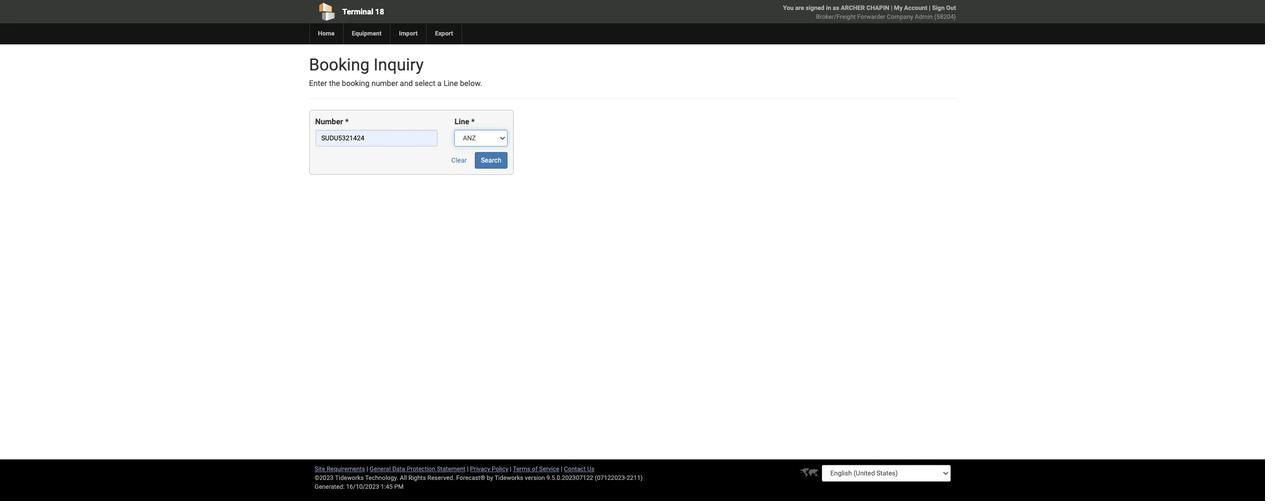 Task type: describe. For each thing, give the bounding box(es) containing it.
you are signed in as archer chapin | my account | sign out broker/freight forwarder company admin (58204)
[[783, 4, 956, 21]]

below.
[[460, 79, 482, 88]]

you
[[783, 4, 794, 12]]

equipment link
[[343, 23, 390, 44]]

terms of service link
[[513, 466, 559, 473]]

general
[[370, 466, 391, 473]]

number
[[372, 79, 398, 88]]

tideworks
[[495, 475, 523, 482]]

select
[[415, 79, 436, 88]]

line inside booking inquiry enter the booking number and select a line below.
[[444, 79, 458, 88]]

| left sign
[[929, 4, 931, 12]]

admin
[[915, 13, 933, 21]]

data
[[392, 466, 405, 473]]

company
[[887, 13, 913, 21]]

my account link
[[894, 4, 928, 12]]

reserved.
[[428, 475, 455, 482]]

equipment
[[352, 30, 382, 37]]

| left "general"
[[367, 466, 368, 473]]

line *
[[455, 117, 475, 126]]

terminal 18 link
[[309, 0, 569, 23]]

1:45
[[381, 484, 393, 491]]

account
[[904, 4, 928, 12]]

of
[[532, 466, 538, 473]]

import link
[[390, 23, 426, 44]]

all
[[400, 475, 407, 482]]

16/10/2023
[[346, 484, 379, 491]]

broker/freight
[[816, 13, 856, 21]]

9.5.0.202307122
[[547, 475, 593, 482]]

home link
[[309, 23, 343, 44]]

home
[[318, 30, 335, 37]]

(07122023-
[[595, 475, 627, 482]]

us
[[587, 466, 595, 473]]

contact
[[564, 466, 586, 473]]

pm
[[394, 484, 404, 491]]

statement
[[437, 466, 466, 473]]

my
[[894, 4, 903, 12]]

a
[[437, 79, 442, 88]]

1 vertical spatial line
[[455, 117, 469, 126]]

clear
[[451, 157, 467, 165]]

generated:
[[315, 484, 345, 491]]

2211)
[[627, 475, 643, 482]]

booking
[[342, 79, 370, 88]]

protection
[[407, 466, 435, 473]]

inquiry
[[374, 55, 424, 74]]



Task type: locate. For each thing, give the bounding box(es) containing it.
version
[[525, 475, 545, 482]]

service
[[539, 466, 559, 473]]

number
[[315, 117, 343, 126]]

as
[[833, 4, 839, 12]]

booking
[[309, 55, 369, 74]]

number *
[[315, 117, 349, 126]]

Number * text field
[[315, 130, 438, 147]]

export
[[435, 30, 453, 37]]

sign
[[932, 4, 945, 12]]

the
[[329, 79, 340, 88]]

in
[[826, 4, 831, 12]]

privacy policy link
[[470, 466, 508, 473]]

signed
[[806, 4, 825, 12]]

terminal
[[342, 7, 373, 16]]

technology.
[[365, 475, 398, 482]]

line up clear
[[455, 117, 469, 126]]

and
[[400, 79, 413, 88]]

18
[[375, 7, 384, 16]]

search button
[[475, 152, 508, 169]]

* for number *
[[345, 117, 349, 126]]

line right a
[[444, 79, 458, 88]]

0 horizontal spatial *
[[345, 117, 349, 126]]

search
[[481, 157, 501, 165]]

policy
[[492, 466, 508, 473]]

by
[[487, 475, 493, 482]]

requirements
[[327, 466, 365, 473]]

| left my on the top right
[[891, 4, 893, 12]]

2 * from the left
[[471, 117, 475, 126]]

*
[[345, 117, 349, 126], [471, 117, 475, 126]]

booking inquiry enter the booking number and select a line below.
[[309, 55, 482, 88]]

clear button
[[445, 152, 473, 169]]

import
[[399, 30, 418, 37]]

terms
[[513, 466, 530, 473]]

|
[[891, 4, 893, 12], [929, 4, 931, 12], [367, 466, 368, 473], [467, 466, 469, 473], [510, 466, 512, 473], [561, 466, 562, 473]]

export link
[[426, 23, 461, 44]]

| up 9.5.0.202307122
[[561, 466, 562, 473]]

contact us link
[[564, 466, 595, 473]]

forwarder
[[857, 13, 885, 21]]

©2023 tideworks
[[315, 475, 364, 482]]

archer
[[841, 4, 865, 12]]

sign out link
[[932, 4, 956, 12]]

out
[[946, 4, 956, 12]]

| up tideworks
[[510, 466, 512, 473]]

* down below.
[[471, 117, 475, 126]]

1 horizontal spatial *
[[471, 117, 475, 126]]

site
[[315, 466, 325, 473]]

terminal 18
[[342, 7, 384, 16]]

enter
[[309, 79, 327, 88]]

(58204)
[[934, 13, 956, 21]]

site requirements | general data protection statement | privacy policy | terms of service | contact us ©2023 tideworks technology. all rights reserved. forecast® by tideworks version 9.5.0.202307122 (07122023-2211) generated: 16/10/2023 1:45 pm
[[315, 466, 643, 491]]

* right number
[[345, 117, 349, 126]]

are
[[795, 4, 804, 12]]

general data protection statement link
[[370, 466, 466, 473]]

rights
[[408, 475, 426, 482]]

site requirements link
[[315, 466, 365, 473]]

line
[[444, 79, 458, 88], [455, 117, 469, 126]]

* for line *
[[471, 117, 475, 126]]

1 * from the left
[[345, 117, 349, 126]]

chapin
[[867, 4, 889, 12]]

| up forecast®
[[467, 466, 469, 473]]

forecast®
[[456, 475, 485, 482]]

privacy
[[470, 466, 490, 473]]

0 vertical spatial line
[[444, 79, 458, 88]]



Task type: vqa. For each thing, say whether or not it's contained in the screenshot.
'Data'
yes



